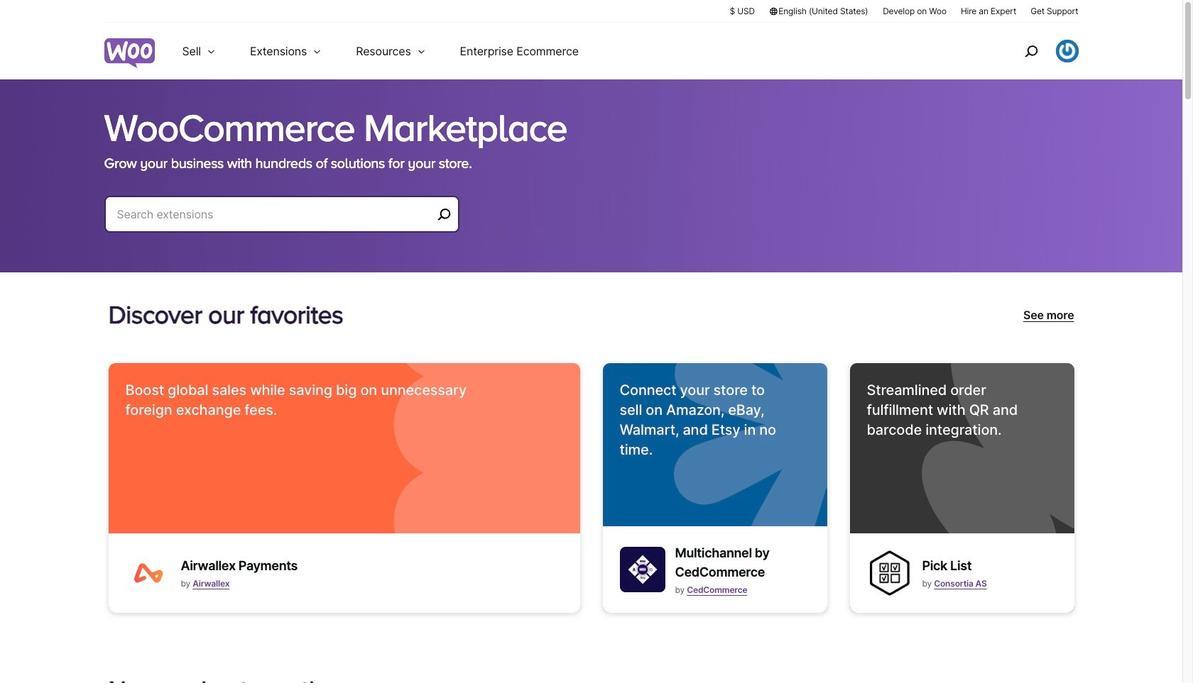 Task type: describe. For each thing, give the bounding box(es) containing it.
Search extensions search field
[[117, 205, 432, 224]]

service navigation menu element
[[994, 28, 1078, 74]]



Task type: locate. For each thing, give the bounding box(es) containing it.
search image
[[1019, 40, 1042, 62]]

open account menu image
[[1056, 40, 1078, 62]]

None search field
[[104, 196, 459, 250]]



